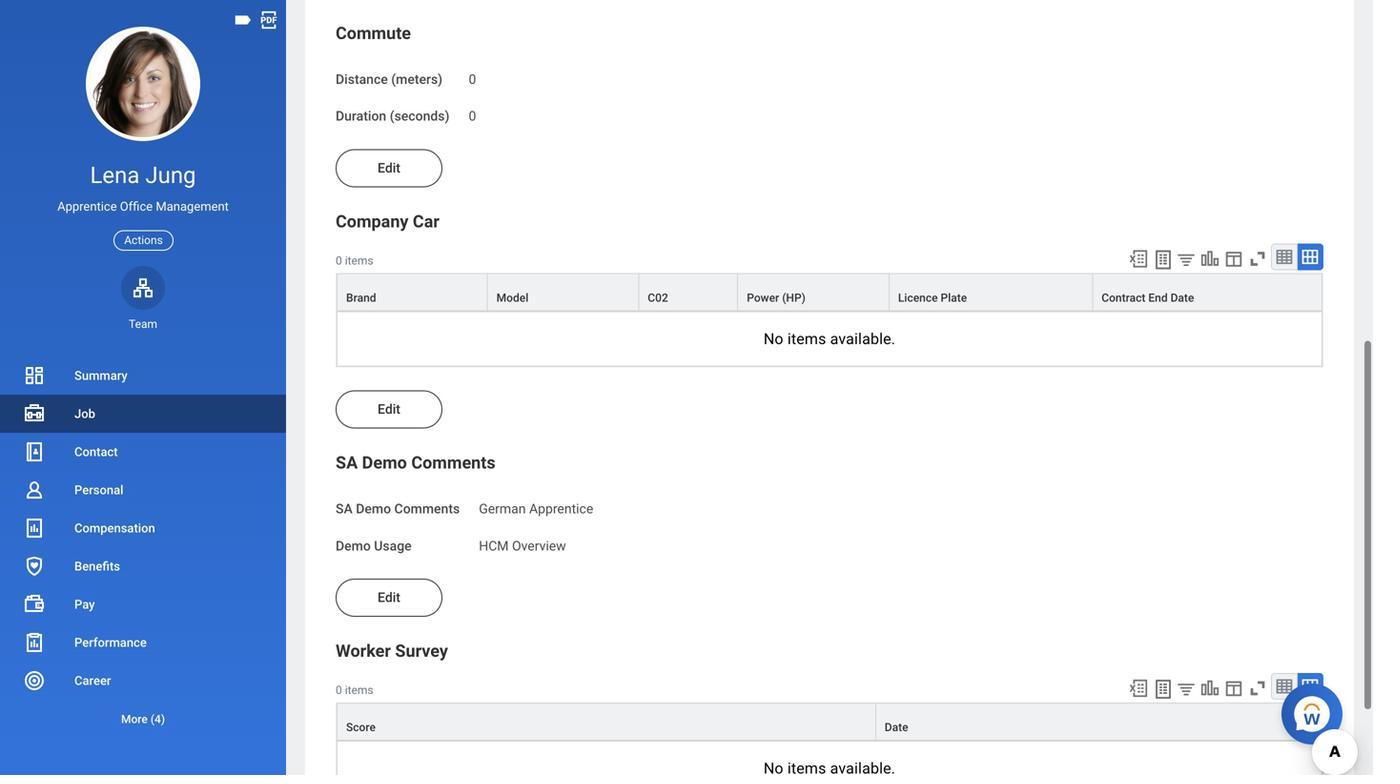 Task type: describe. For each thing, give the bounding box(es) containing it.
commute button
[[336, 23, 411, 43]]

2 sa demo comments from the top
[[336, 501, 460, 517]]

job link
[[0, 395, 286, 433]]

duration (seconds) element
[[469, 97, 476, 125]]

1 vertical spatial comments
[[394, 501, 460, 517]]

no items available.
[[764, 330, 896, 348]]

row for company car
[[337, 273, 1323, 311]]

date button
[[876, 704, 1322, 740]]

edit for first "edit" button from the top
[[378, 160, 401, 176]]

no
[[764, 330, 784, 348]]

0 down distance (meters) 'element' on the left top of the page
[[469, 108, 476, 124]]

contact link
[[0, 433, 286, 471]]

hcm overview element
[[479, 534, 566, 554]]

career link
[[0, 662, 286, 700]]

company car button
[[336, 212, 440, 232]]

company car group
[[336, 210, 1324, 368]]

brand button
[[338, 274, 487, 310]]

licence plate
[[898, 291, 967, 305]]

compensation link
[[0, 509, 286, 548]]

management
[[156, 200, 229, 214]]

3 edit button from the top
[[336, 579, 443, 617]]

1 sa from the top
[[336, 453, 358, 473]]

1 edit button from the top
[[336, 149, 443, 187]]

summary link
[[0, 357, 286, 395]]

german apprentice
[[479, 501, 594, 517]]

duration (seconds)
[[336, 108, 450, 124]]

commute group
[[336, 22, 1324, 126]]

actions
[[124, 234, 163, 247]]

select to filter grid data image
[[1176, 679, 1197, 699]]

licence plate button
[[890, 274, 1092, 310]]

german
[[479, 501, 526, 517]]

company car
[[336, 212, 440, 232]]

expand table image for company car
[[1301, 247, 1320, 267]]

personal image
[[23, 479, 46, 502]]

fullscreen image
[[1248, 248, 1269, 269]]

compensation image
[[23, 517, 46, 540]]

0 inside worker survey "group"
[[336, 684, 342, 697]]

team link
[[121, 266, 165, 332]]

pay link
[[0, 586, 286, 624]]

model
[[497, 291, 529, 305]]

available.
[[830, 330, 896, 348]]

0 vertical spatial comments
[[411, 453, 496, 473]]

benefits
[[74, 559, 120, 574]]

table image for company car
[[1275, 247, 1294, 267]]

survey
[[395, 641, 448, 662]]

distance (meters) element
[[469, 60, 476, 88]]

performance
[[74, 636, 147, 650]]

row for worker survey
[[337, 703, 1323, 741]]

1 vertical spatial demo
[[356, 501, 391, 517]]

company
[[336, 212, 409, 232]]

distance
[[336, 71, 388, 87]]

view team image
[[132, 276, 155, 299]]

brand
[[346, 291, 376, 305]]

table image for worker survey
[[1275, 677, 1294, 696]]

model button
[[488, 274, 638, 310]]

score button
[[338, 704, 875, 740]]

more
[[121, 713, 148, 726]]

more (4) button
[[0, 708, 286, 731]]

summary
[[74, 369, 128, 383]]

team
[[129, 317, 157, 331]]

1 sa demo comments from the top
[[336, 453, 496, 473]]

personal
[[74, 483, 123, 497]]

compensation
[[74, 521, 155, 536]]

performance image
[[23, 631, 46, 654]]

benefits link
[[0, 548, 286, 586]]

sa demo comments element
[[479, 490, 594, 518]]

summary image
[[23, 364, 46, 387]]

career image
[[23, 670, 46, 693]]

(4)
[[151, 713, 165, 726]]

sa demo comments group
[[336, 452, 1324, 556]]

2 vertical spatial demo
[[336, 538, 371, 554]]

items for worker survey
[[345, 684, 374, 697]]

(meters)
[[391, 71, 443, 87]]

usage
[[374, 538, 412, 554]]

contract end date
[[1102, 291, 1195, 305]]

lena
[[90, 162, 140, 189]]

power (hp)
[[747, 291, 806, 305]]

edit for 2nd "edit" button
[[378, 402, 401, 417]]

hcm
[[479, 538, 509, 554]]

distance (meters)
[[336, 71, 443, 87]]

0 items for company car
[[336, 254, 374, 267]]



Task type: locate. For each thing, give the bounding box(es) containing it.
tag image
[[233, 10, 254, 31]]

1 vertical spatial 0 items
[[336, 684, 374, 697]]

demo left usage
[[336, 538, 371, 554]]

view printable version (pdf) image
[[258, 10, 279, 31]]

1 vertical spatial edit
[[378, 402, 401, 417]]

row containing score
[[337, 703, 1323, 741]]

worker survey
[[336, 641, 448, 662]]

contract end date button
[[1093, 274, 1322, 310]]

row inside worker survey "group"
[[337, 703, 1323, 741]]

expand table image right fullscreen image
[[1301, 677, 1320, 696]]

job image
[[23, 403, 46, 425]]

view worker - expand/collapse chart image
[[1200, 248, 1221, 269], [1200, 678, 1221, 699]]

edit button down usage
[[336, 579, 443, 617]]

1 vertical spatial view worker - expand/collapse chart image
[[1200, 678, 1221, 699]]

1 vertical spatial expand table image
[[1301, 677, 1320, 696]]

overview
[[512, 538, 566, 554]]

view worker - expand/collapse chart image left click to view/edit grid preferences image
[[1200, 248, 1221, 269]]

0 vertical spatial items
[[345, 254, 374, 267]]

toolbar inside company car group
[[1120, 244, 1324, 273]]

commute
[[336, 23, 411, 43]]

1 vertical spatial date
[[885, 721, 909, 735]]

0 vertical spatial view worker - expand/collapse chart image
[[1200, 248, 1221, 269]]

personal link
[[0, 471, 286, 509]]

worker survey button
[[336, 641, 448, 662]]

(seconds)
[[390, 108, 450, 124]]

0 horizontal spatial apprentice
[[57, 200, 117, 214]]

apprentice office management
[[57, 200, 229, 214]]

contract
[[1102, 291, 1146, 305]]

1 row from the top
[[337, 273, 1323, 311]]

comments
[[411, 453, 496, 473], [394, 501, 460, 517]]

0 horizontal spatial date
[[885, 721, 909, 735]]

1 export to excel image from the top
[[1128, 248, 1149, 269]]

toolbar
[[1120, 244, 1324, 273], [1120, 673, 1324, 703]]

view worker - expand/collapse chart image for company car
[[1200, 248, 1221, 269]]

expand table image right fullscreen icon at the right top of page
[[1301, 247, 1320, 267]]

edit for first "edit" button from the bottom
[[378, 590, 401, 606]]

navigation pane region
[[0, 0, 286, 775]]

date inside worker survey "group"
[[885, 721, 909, 735]]

1 0 items from the top
[[336, 254, 374, 267]]

0 vertical spatial expand table image
[[1301, 247, 1320, 267]]

items up score
[[345, 684, 374, 697]]

2 edit from the top
[[378, 402, 401, 417]]

c02
[[648, 291, 668, 305]]

toolbar for worker survey
[[1120, 673, 1324, 703]]

career
[[74, 674, 111, 688]]

0 inside company car group
[[336, 254, 342, 267]]

2 export to excel image from the top
[[1128, 678, 1149, 699]]

1 view worker - expand/collapse chart image from the top
[[1200, 248, 1221, 269]]

0 vertical spatial edit button
[[336, 149, 443, 187]]

job
[[74, 407, 95, 421]]

2 expand table image from the top
[[1301, 677, 1320, 696]]

expand table image for worker survey
[[1301, 677, 1320, 696]]

duration
[[336, 108, 387, 124]]

apprentice up overview at the left of the page
[[529, 501, 594, 517]]

0 vertical spatial sa
[[336, 453, 358, 473]]

2 table image from the top
[[1275, 677, 1294, 696]]

edit
[[378, 160, 401, 176], [378, 402, 401, 417], [378, 590, 401, 606]]

2 row from the top
[[337, 703, 1323, 741]]

table image
[[1275, 247, 1294, 267], [1275, 677, 1294, 696]]

power (hp) button
[[739, 274, 889, 310]]

sa demo comments button
[[336, 453, 496, 473]]

1 vertical spatial items
[[788, 330, 827, 348]]

0 vertical spatial date
[[1171, 291, 1195, 305]]

jung
[[145, 162, 196, 189]]

sa demo comments
[[336, 453, 496, 473], [336, 501, 460, 517]]

(hp)
[[782, 291, 806, 305]]

demo
[[362, 453, 407, 473], [356, 501, 391, 517], [336, 538, 371, 554]]

export to worksheets image
[[1152, 678, 1175, 701]]

0 items inside worker survey "group"
[[336, 684, 374, 697]]

worker
[[336, 641, 391, 662]]

1 vertical spatial sa
[[336, 501, 353, 517]]

licence
[[898, 291, 938, 305]]

0 vertical spatial table image
[[1275, 247, 1294, 267]]

view worker - expand/collapse chart image left click to view/edit grid preferences icon
[[1200, 678, 1221, 699]]

demo up usage
[[362, 453, 407, 473]]

date
[[1171, 291, 1195, 305], [885, 721, 909, 735]]

row containing brand
[[337, 273, 1323, 311]]

plate
[[941, 291, 967, 305]]

1 horizontal spatial date
[[1171, 291, 1195, 305]]

edit down duration (seconds)
[[378, 160, 401, 176]]

contact
[[74, 445, 118, 459]]

0 vertical spatial row
[[337, 273, 1323, 311]]

2 vertical spatial items
[[345, 684, 374, 697]]

end
[[1149, 291, 1168, 305]]

0 items for worker survey
[[336, 684, 374, 697]]

table image right fullscreen image
[[1275, 677, 1294, 696]]

2 0 items from the top
[[336, 684, 374, 697]]

1 vertical spatial toolbar
[[1120, 673, 1324, 703]]

2 sa from the top
[[336, 501, 353, 517]]

export to worksheets image
[[1152, 248, 1175, 271]]

toolbar for company car
[[1120, 244, 1324, 273]]

click to view/edit grid preferences image
[[1224, 678, 1245, 699]]

office
[[120, 200, 153, 214]]

0 items
[[336, 254, 374, 267], [336, 684, 374, 697]]

export to excel image left export to worksheets image
[[1128, 248, 1149, 269]]

0 items up score
[[336, 684, 374, 697]]

0 vertical spatial export to excel image
[[1128, 248, 1149, 269]]

2 vertical spatial edit button
[[336, 579, 443, 617]]

click to view/edit grid preferences image
[[1224, 248, 1245, 269]]

0 up duration (seconds) element
[[469, 71, 476, 87]]

1 vertical spatial row
[[337, 703, 1323, 741]]

1 vertical spatial sa demo comments
[[336, 501, 460, 517]]

0 down company
[[336, 254, 342, 267]]

0 vertical spatial sa demo comments
[[336, 453, 496, 473]]

more (4)
[[121, 713, 165, 726]]

row inside company car group
[[337, 273, 1323, 311]]

edit down usage
[[378, 590, 401, 606]]

3 edit from the top
[[378, 590, 401, 606]]

edit up sa demo comments 'button'
[[378, 402, 401, 417]]

edit button up sa demo comments 'button'
[[336, 391, 443, 429]]

1 horizontal spatial apprentice
[[529, 501, 594, 517]]

sa
[[336, 453, 358, 473], [336, 501, 353, 517]]

0 vertical spatial edit
[[378, 160, 401, 176]]

0 down worker on the bottom of page
[[336, 684, 342, 697]]

table image right fullscreen icon at the right top of page
[[1275, 247, 1294, 267]]

0
[[469, 71, 476, 87], [469, 108, 476, 124], [336, 254, 342, 267], [336, 684, 342, 697]]

view worker - expand/collapse chart image for worker survey
[[1200, 678, 1221, 699]]

items inside worker survey "group"
[[345, 684, 374, 697]]

export to excel image left export to worksheets icon
[[1128, 678, 1149, 699]]

lena jung
[[90, 162, 196, 189]]

expand table image
[[1301, 247, 1320, 267], [1301, 677, 1320, 696]]

items
[[345, 254, 374, 267], [788, 330, 827, 348], [345, 684, 374, 697]]

1 expand table image from the top
[[1301, 247, 1320, 267]]

contact image
[[23, 441, 46, 464]]

apprentice inside sa demo comments "element"
[[529, 501, 594, 517]]

1 edit from the top
[[378, 160, 401, 176]]

performance link
[[0, 624, 286, 662]]

1 vertical spatial table image
[[1275, 677, 1294, 696]]

0 items inside company car group
[[336, 254, 374, 267]]

2 view worker - expand/collapse chart image from the top
[[1200, 678, 1221, 699]]

1 vertical spatial edit button
[[336, 391, 443, 429]]

team lena jung element
[[121, 317, 165, 332]]

2 toolbar from the top
[[1120, 673, 1324, 703]]

score
[[346, 721, 376, 735]]

power
[[747, 291, 780, 305]]

export to excel image for worker survey
[[1128, 678, 1149, 699]]

comments down sa demo comments 'button'
[[394, 501, 460, 517]]

1 table image from the top
[[1275, 247, 1294, 267]]

select to filter grid data image
[[1176, 249, 1197, 269]]

date inside company car group
[[1171, 291, 1195, 305]]

edit button
[[336, 149, 443, 187], [336, 391, 443, 429], [336, 579, 443, 617]]

pay image
[[23, 593, 46, 616]]

items right no
[[788, 330, 827, 348]]

c02 button
[[639, 274, 738, 310]]

demo usage
[[336, 538, 412, 554]]

apprentice
[[57, 200, 117, 214], [529, 501, 594, 517]]

export to excel image for company car
[[1128, 248, 1149, 269]]

pay
[[74, 598, 95, 612]]

2 vertical spatial edit
[[378, 590, 401, 606]]

0 vertical spatial apprentice
[[57, 200, 117, 214]]

row
[[337, 273, 1323, 311], [337, 703, 1323, 741]]

1 vertical spatial export to excel image
[[1128, 678, 1149, 699]]

hcm overview
[[479, 538, 566, 554]]

fullscreen image
[[1248, 678, 1269, 699]]

edit button down duration (seconds)
[[336, 149, 443, 187]]

car
[[413, 212, 440, 232]]

1 vertical spatial apprentice
[[529, 501, 594, 517]]

apprentice down lena
[[57, 200, 117, 214]]

2 edit button from the top
[[336, 391, 443, 429]]

0 vertical spatial demo
[[362, 453, 407, 473]]

more (4) button
[[0, 700, 286, 738]]

list containing summary
[[0, 357, 286, 738]]

benefits image
[[23, 555, 46, 578]]

demo up 'demo usage'
[[356, 501, 391, 517]]

worker survey group
[[336, 640, 1324, 775]]

actions button
[[114, 230, 173, 251]]

items for company car
[[345, 254, 374, 267]]

apprentice inside navigation pane region
[[57, 200, 117, 214]]

items up brand
[[345, 254, 374, 267]]

0 vertical spatial toolbar
[[1120, 244, 1324, 273]]

comments up german
[[411, 453, 496, 473]]

0 vertical spatial 0 items
[[336, 254, 374, 267]]

export to excel image
[[1128, 248, 1149, 269], [1128, 678, 1149, 699]]

0 items up brand
[[336, 254, 374, 267]]

1 toolbar from the top
[[1120, 244, 1324, 273]]

toolbar inside worker survey "group"
[[1120, 673, 1324, 703]]

list
[[0, 357, 286, 738]]



Task type: vqa. For each thing, say whether or not it's contained in the screenshot.
the top 'Edit' button
yes



